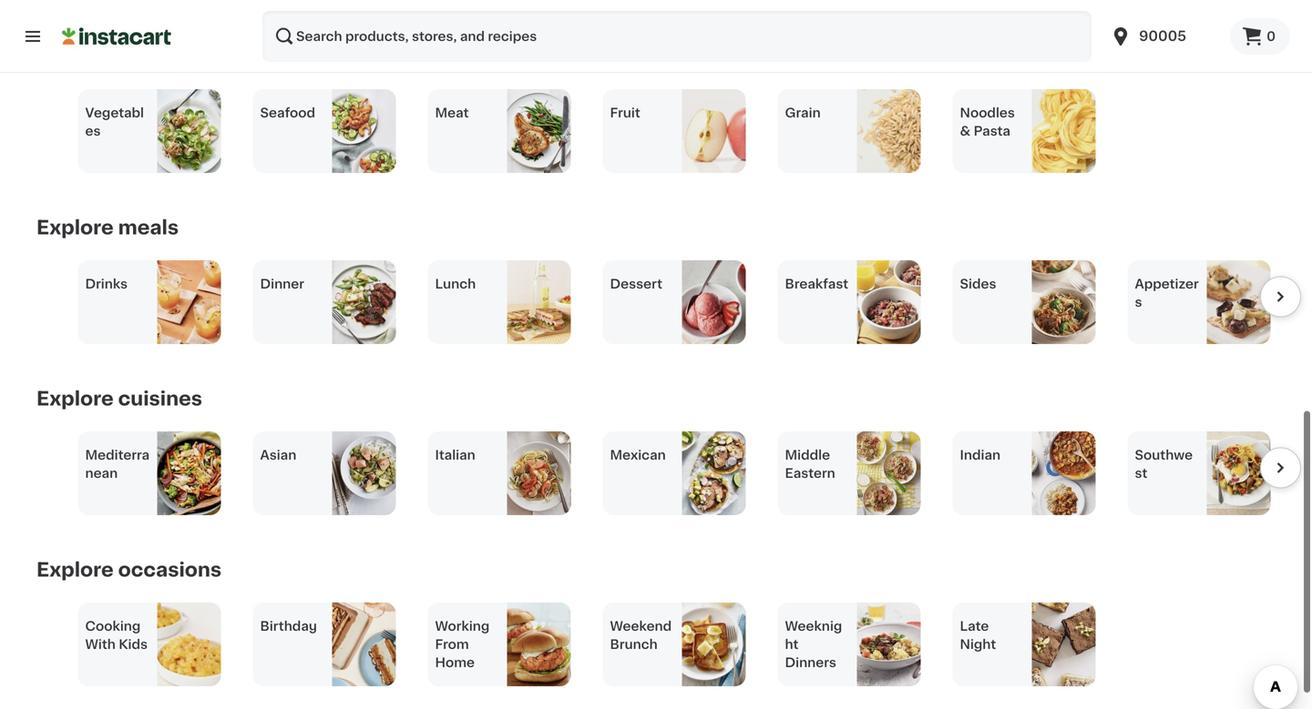 Task type: locate. For each thing, give the bounding box(es) containing it.
dinner
[[260, 278, 304, 291]]

explore for explore meals
[[36, 218, 114, 237]]

southwe st link
[[1128, 432, 1271, 516]]

90005 button
[[1099, 11, 1230, 62], [1110, 11, 1219, 62]]

birthday
[[260, 621, 317, 633]]

indian link
[[953, 432, 1096, 516]]

instacart logo image
[[62, 26, 171, 47]]

southwe st
[[1135, 449, 1193, 480]]

occasions
[[118, 561, 222, 580]]

weekend brunch link
[[603, 603, 746, 687]]

italian link
[[428, 432, 571, 516]]

mexican
[[610, 449, 666, 462]]

with
[[85, 639, 116, 652]]

vegetabl
[[85, 107, 144, 119]]

weekend
[[610, 621, 672, 633]]

mediterra nean
[[85, 449, 150, 480]]

3 item carousel region from the top
[[36, 603, 1301, 687]]

home
[[435, 657, 475, 670]]

italian
[[435, 449, 475, 462]]

working from home link
[[428, 603, 571, 687]]

meat link
[[428, 89, 571, 173]]

0
[[1267, 30, 1276, 43]]

cooking with kids link
[[78, 603, 221, 687]]

weeknig
[[785, 621, 842, 633]]

0 vertical spatial item carousel region
[[36, 261, 1301, 345]]

explore
[[36, 47, 114, 66], [36, 218, 114, 237], [36, 390, 114, 409], [36, 561, 114, 580]]

1 item carousel region from the top
[[36, 261, 1301, 345]]

explore up drinks
[[36, 218, 114, 237]]

2 vertical spatial item carousel region
[[36, 603, 1301, 687]]

grain
[[785, 107, 821, 119]]

middle eastern link
[[778, 432, 921, 516]]

weeknig ht dinners
[[785, 621, 842, 670]]

item carousel region containing drinks
[[36, 261, 1301, 345]]

1 explore from the top
[[36, 47, 114, 66]]

item carousel region containing cooking with kids
[[36, 603, 1301, 687]]

explore up mediterra
[[36, 390, 114, 409]]

mediterra nean link
[[78, 432, 221, 516]]

2 item carousel region from the top
[[36, 432, 1301, 516]]

lunch link
[[428, 261, 571, 345]]

noodles & pasta
[[960, 107, 1015, 138]]

4 explore from the top
[[36, 561, 114, 580]]

&
[[960, 125, 971, 138]]

working from home
[[435, 621, 490, 670]]

item carousel region containing mediterra nean
[[36, 432, 1301, 516]]

working
[[435, 621, 490, 633]]

explore up cooking
[[36, 561, 114, 580]]

from
[[435, 639, 469, 652]]

2 90005 button from the left
[[1110, 11, 1219, 62]]

pasta
[[974, 125, 1011, 138]]

item carousel region for explore cuisines
[[36, 432, 1301, 516]]

asian
[[260, 449, 296, 462]]

asian link
[[253, 432, 396, 516]]

appetizer
[[1135, 278, 1199, 291]]

explore left main
[[36, 47, 114, 66]]

birthday link
[[253, 603, 396, 687]]

s
[[1135, 296, 1142, 309]]

cooking with kids
[[85, 621, 148, 652]]

kids
[[119, 639, 148, 652]]

appetizer s link
[[1128, 261, 1271, 345]]

3 explore from the top
[[36, 390, 114, 409]]

2 explore from the top
[[36, 218, 114, 237]]

fruit
[[610, 107, 640, 119]]

item carousel region
[[36, 261, 1301, 345], [36, 432, 1301, 516], [36, 603, 1301, 687]]

seafood link
[[253, 89, 396, 173]]

dessert link
[[603, 261, 746, 345]]

st
[[1135, 468, 1148, 480]]

late
[[960, 621, 989, 633]]

main
[[118, 47, 168, 66]]

late night link
[[953, 603, 1096, 687]]

1 vertical spatial item carousel region
[[36, 432, 1301, 516]]

None search field
[[262, 11, 1092, 62]]



Task type: describe. For each thing, give the bounding box(es) containing it.
vegetabl es
[[85, 107, 144, 138]]

middle
[[785, 449, 830, 462]]

noodles & pasta link
[[953, 89, 1096, 173]]

dinner link
[[253, 261, 396, 345]]

Search field
[[262, 11, 1092, 62]]

ht
[[785, 639, 799, 652]]

item carousel region for explore meals
[[36, 261, 1301, 345]]

weeknig ht dinners link
[[778, 603, 921, 687]]

drinks
[[85, 278, 128, 291]]

night
[[960, 639, 996, 652]]

fruit link
[[603, 89, 746, 173]]

nean
[[85, 468, 118, 480]]

eastern
[[785, 468, 835, 480]]

indian
[[960, 449, 1001, 462]]

explore occasions
[[36, 561, 222, 580]]

90005
[[1139, 30, 1187, 43]]

breakfast link
[[778, 261, 921, 345]]

vegetabl es link
[[78, 89, 221, 173]]

mediterra
[[85, 449, 150, 462]]

explore for explore occasions
[[36, 561, 114, 580]]

appetizer s
[[1135, 278, 1199, 309]]

mexican link
[[603, 432, 746, 516]]

noodles
[[960, 107, 1015, 119]]

sides
[[960, 278, 997, 291]]

middle eastern
[[785, 449, 835, 480]]

item carousel region for explore occasions
[[36, 603, 1301, 687]]

sides link
[[953, 261, 1096, 345]]

0 button
[[1230, 18, 1290, 55]]

explore meals
[[36, 218, 179, 237]]

1 90005 button from the left
[[1099, 11, 1230, 62]]

lunch
[[435, 278, 476, 291]]

explore main ingredients
[[36, 47, 288, 66]]

ingredients
[[172, 47, 288, 66]]

southwe
[[1135, 449, 1193, 462]]

cooking
[[85, 621, 141, 633]]

explore cuisines
[[36, 390, 202, 409]]

breakfast
[[785, 278, 849, 291]]

brunch
[[610, 639, 658, 652]]

es
[[85, 125, 101, 138]]

meals
[[118, 218, 179, 237]]

dessert
[[610, 278, 663, 291]]

cuisines
[[118, 390, 202, 409]]

meat
[[435, 107, 469, 119]]

dinners
[[785, 657, 837, 670]]

grain link
[[778, 89, 921, 173]]

explore for explore cuisines
[[36, 390, 114, 409]]

seafood
[[260, 107, 315, 119]]

explore for explore main ingredients
[[36, 47, 114, 66]]

drinks link
[[78, 261, 221, 345]]

weekend brunch
[[610, 621, 672, 652]]

late night
[[960, 621, 996, 652]]



Task type: vqa. For each thing, say whether or not it's contained in the screenshot.
weekend brunch
yes



